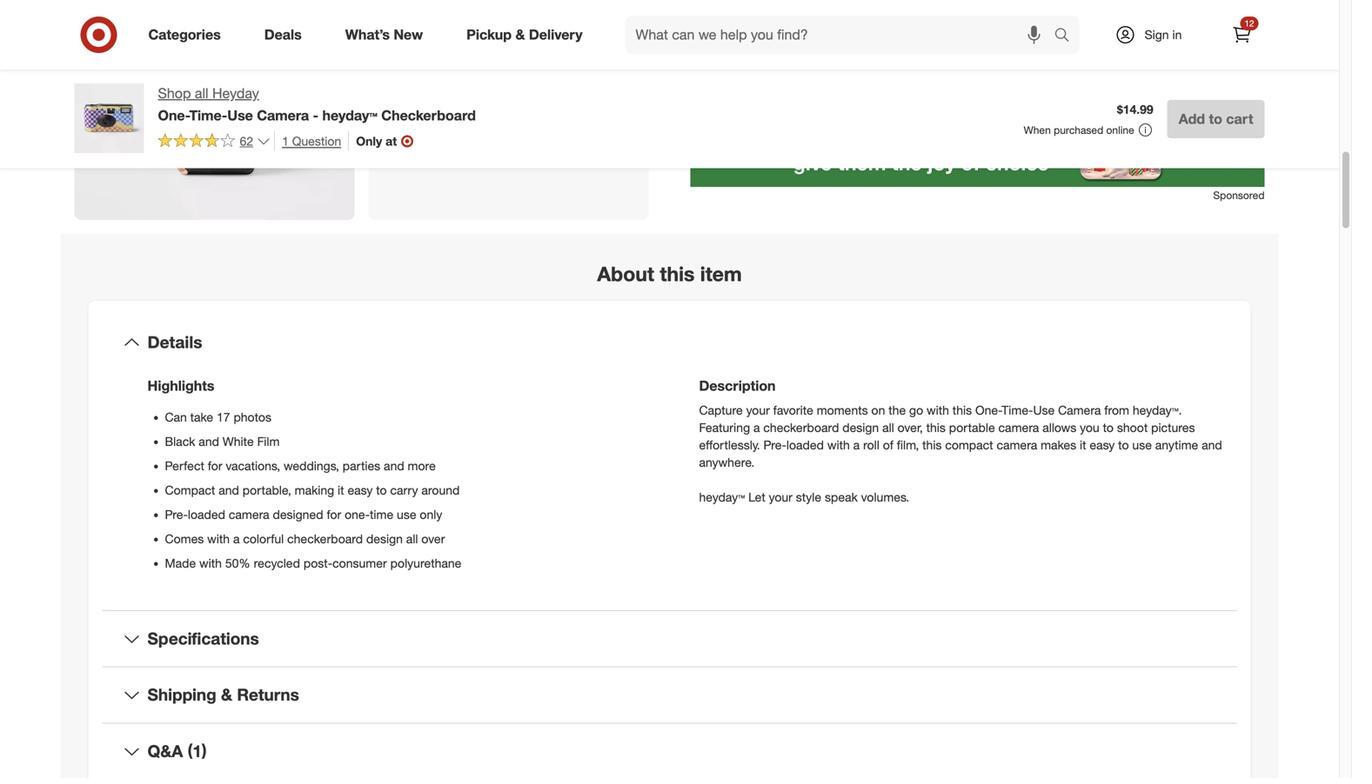 Task type: describe. For each thing, give the bounding box(es) containing it.
17
[[217, 410, 230, 425]]

62
[[240, 133, 253, 149]]

snap
[[414, 52, 454, 72]]

weddings,
[[284, 458, 339, 474]]

& for pickup
[[516, 26, 525, 43]]

1 vertical spatial easy
[[348, 483, 373, 498]]

anywhere.
[[699, 455, 755, 470]]

black
[[165, 434, 195, 449]]

categories
[[148, 26, 221, 43]]

your inside capture your favorite moments on the go with this one-time-use camera from heyday™. featuring a checkerboard design all over, this portable camera allows you to shoot pictures effortlessly. pre-loaded with a roll of film, this compact camera makes it easy to use anytime and anywhere.
[[746, 403, 770, 418]]

only
[[420, 507, 442, 522]]

5%
[[761, 5, 782, 22]]

redcard
[[753, 25, 802, 40]]

& for shipping
[[221, 685, 232, 705]]

made
[[165, 556, 196, 571]]

about
[[597, 262, 654, 286]]

this inside already have this product? snap a pic for all to see!
[[509, 25, 538, 45]]

checkerboard
[[381, 107, 476, 124]]

comes with a colorful checkerboard design all over
[[165, 531, 445, 547]]

easy inside capture your favorite moments on the go with this one-time-use camera from heyday™. featuring a checkerboard design all over, this portable camera allows you to shoot pictures effortlessly. pre-loaded with a roll of film, this compact camera makes it easy to use anytime and anywhere.
[[1090, 438, 1115, 453]]

over,
[[898, 420, 923, 435]]

sign in link
[[1100, 16, 1209, 54]]

2 vertical spatial for
[[327, 507, 341, 522]]

heyday™ let your style speak volumes.
[[699, 490, 909, 505]]

portable
[[949, 420, 995, 435]]

use inside capture your favorite moments on the go with this one-time-use camera from heyday™. featuring a checkerboard design all over, this portable camera allows you to shoot pictures effortlessly. pre-loaded with a roll of film, this compact camera makes it easy to use anytime and anywhere.
[[1033, 403, 1055, 418]]

sign
[[1145, 27, 1169, 42]]

time- inside shop all heyday one-time-use camera - heyday™ checkerboard
[[189, 107, 227, 124]]

shop
[[158, 85, 191, 102]]

0 vertical spatial camera
[[999, 420, 1039, 435]]

post-
[[304, 556, 333, 571]]

sponsored
[[1213, 189, 1265, 202]]

12 link
[[1223, 16, 1261, 54]]

film
[[257, 434, 280, 449]]

with
[[725, 25, 750, 40]]

capture your favorite moments on the go with this one-time-use camera from heyday™. featuring a checkerboard design all over, this portable camera allows you to shoot pictures effortlessly. pre-loaded with a roll of film, this compact camera makes it easy to use anytime and anywhere.
[[699, 403, 1222, 470]]

use inside capture your favorite moments on the go with this one-time-use camera from heyday™. featuring a checkerboard design all over, this portable camera allows you to shoot pictures effortlessly. pre-loaded with a roll of film, this compact camera makes it easy to use anytime and anywhere.
[[1132, 438, 1152, 453]]

cart
[[1226, 110, 1253, 127]]

in
[[1173, 27, 1182, 42]]

pay over time
[[725, 61, 815, 78]]

take
[[190, 410, 213, 425]]

to inside button
[[1209, 110, 1222, 127]]

day
[[826, 5, 850, 22]]

of
[[883, 438, 894, 453]]

what's new link
[[330, 16, 445, 54]]

with right go
[[927, 403, 949, 418]]

pre- inside capture your favorite moments on the go with this one-time-use camera from heyday™. featuring a checkerboard design all over, this portable camera allows you to shoot pictures effortlessly. pre-loaded with a roll of film, this compact camera makes it easy to use anytime and anywhere.
[[764, 438, 787, 453]]

recycled
[[254, 556, 300, 571]]

delivery
[[529, 26, 583, 43]]

q&a (1)
[[147, 742, 207, 762]]

one-
[[345, 507, 370, 522]]

can take 17 photos
[[165, 410, 271, 425]]

1 question link
[[274, 131, 341, 151]]

perfect for vacations, weddings, parties and more
[[165, 458, 436, 474]]

checkerboard inside capture your favorite moments on the go with this one-time-use camera from heyday™. featuring a checkerboard design all over, this portable camera allows you to shoot pictures effortlessly. pre-loaded with a roll of film, this compact camera makes it easy to use anytime and anywhere.
[[763, 420, 839, 435]]

add to cart button
[[1167, 100, 1265, 138]]

0 horizontal spatial design
[[366, 531, 403, 547]]

pictures
[[1151, 420, 1195, 435]]

pre-loaded camera designed for one-time use only
[[165, 507, 442, 522]]

details button
[[102, 315, 1237, 370]]

$14.99
[[1117, 102, 1154, 117]]

a right featuring
[[754, 420, 760, 435]]

pickup & delivery link
[[452, 16, 604, 54]]

every
[[786, 5, 822, 22]]

1 vertical spatial loaded
[[188, 507, 225, 522]]

1 vertical spatial it
[[338, 483, 344, 498]]

what's new
[[345, 26, 423, 43]]

one- inside capture your favorite moments on the go with this one-time-use camera from heyday™. featuring a checkerboard design all over, this portable camera allows you to shoot pictures effortlessly. pre-loaded with a roll of film, this compact camera makes it easy to use anytime and anywhere.
[[975, 403, 1002, 418]]

specifications button
[[102, 612, 1237, 667]]

search
[[1046, 28, 1088, 45]]

shoot
[[1117, 420, 1148, 435]]

0 vertical spatial over
[[753, 61, 782, 78]]

already
[[404, 25, 463, 45]]

camera inside capture your favorite moments on the go with this one-time-use camera from heyday™. featuring a checkerboard design all over, this portable camera allows you to shoot pictures effortlessly. pre-loaded with a roll of film, this compact camera makes it easy to use anytime and anywhere.
[[1058, 403, 1101, 418]]

time- inside capture your favorite moments on the go with this one-time-use camera from heyday™. featuring a checkerboard design all over, this portable camera allows you to shoot pictures effortlessly. pre-loaded with a roll of film, this compact camera makes it easy to use anytime and anywhere.
[[1002, 403, 1033, 418]]

you
[[1080, 420, 1100, 435]]

parties
[[343, 458, 380, 474]]

capture
[[699, 403, 743, 418]]

photos
[[234, 410, 271, 425]]

categories link
[[134, 16, 243, 54]]

online
[[1106, 123, 1134, 136]]

all inside already have this product? snap a pic for all to see!
[[528, 52, 546, 72]]

more
[[408, 458, 436, 474]]

see!
[[571, 52, 603, 72]]

have
[[468, 25, 505, 45]]

a left roll
[[853, 438, 860, 453]]

only at
[[356, 133, 397, 149]]

pickup & delivery
[[467, 26, 583, 43]]

2 vertical spatial camera
[[229, 507, 269, 522]]

returns
[[237, 685, 299, 705]]

to inside already have this product? snap a pic for all to see!
[[550, 52, 566, 72]]

0 horizontal spatial over
[[422, 531, 445, 547]]

designed
[[273, 507, 323, 522]]

question
[[292, 133, 341, 149]]

to left carry
[[376, 483, 387, 498]]

moments
[[817, 403, 868, 418]]

0 horizontal spatial use
[[397, 507, 416, 522]]

highlights
[[147, 378, 214, 394]]

shop all heyday one-time-use camera - heyday™ checkerboard
[[158, 85, 476, 124]]

purchased
[[1054, 123, 1104, 136]]

pay
[[725, 61, 749, 78]]

0 horizontal spatial for
[[208, 458, 222, 474]]

can
[[165, 410, 187, 425]]

with left 50%
[[199, 556, 222, 571]]

to right you
[[1103, 420, 1114, 435]]

volumes.
[[861, 490, 909, 505]]

0 horizontal spatial time
[[370, 507, 393, 522]]

use inside shop all heyday one-time-use camera - heyday™ checkerboard
[[227, 107, 253, 124]]

advertisement region
[[690, 121, 1265, 187]]

loaded inside capture your favorite moments on the go with this one-time-use camera from heyday™. featuring a checkerboard design all over, this portable camera allows you to shoot pictures effortlessly. pre-loaded with a roll of film, this compact camera makes it easy to use anytime and anywhere.
[[787, 438, 824, 453]]

polyurethane
[[390, 556, 462, 571]]

shipping
[[147, 685, 216, 705]]

made with 50% recycled post-consumer polyurethane
[[165, 556, 462, 571]]



Task type: locate. For each thing, give the bounding box(es) containing it.
1 vertical spatial checkerboard
[[287, 531, 363, 547]]

item
[[700, 262, 742, 286]]

0 horizontal spatial one-
[[158, 107, 189, 124]]

& left returns
[[221, 685, 232, 705]]

let
[[748, 490, 766, 505]]

your down 'description'
[[746, 403, 770, 418]]

with
[[927, 403, 949, 418], [827, 438, 850, 453], [207, 531, 230, 547], [199, 556, 222, 571]]

1 vertical spatial for
[[208, 458, 222, 474]]

one- inside shop all heyday one-time-use camera - heyday™ checkerboard
[[158, 107, 189, 124]]

use down shoot
[[1132, 438, 1152, 453]]

all inside shop all heyday one-time-use camera - heyday™ checkerboard
[[195, 85, 208, 102]]

favorite
[[773, 403, 813, 418]]

1 horizontal spatial checkerboard
[[763, 420, 839, 435]]

q&a (1) button
[[102, 724, 1237, 779]]

with left roll
[[827, 438, 850, 453]]

for inside already have this product? snap a pic for all to see!
[[501, 52, 523, 72]]

and inside capture your favorite moments on the go with this one-time-use camera from heyday™. featuring a checkerboard design all over, this portable camera allows you to shoot pictures effortlessly. pre-loaded with a roll of film, this compact camera makes it easy to use anytime and anywhere.
[[1202, 438, 1222, 453]]

0 vertical spatial use
[[227, 107, 253, 124]]

camera up you
[[1058, 403, 1101, 418]]

time
[[786, 61, 815, 78], [370, 507, 393, 522]]

1 horizontal spatial camera
[[1058, 403, 1101, 418]]

for down black and white film
[[208, 458, 222, 474]]

add
[[1179, 110, 1205, 127]]

it inside capture your favorite moments on the go with this one-time-use camera from heyday™. featuring a checkerboard design all over, this portable camera allows you to shoot pictures effortlessly. pre-loaded with a roll of film, this compact camera makes it easy to use anytime and anywhere.
[[1080, 438, 1086, 453]]

all up of
[[882, 420, 894, 435]]

1 horizontal spatial easy
[[1090, 438, 1115, 453]]

1 vertical spatial over
[[422, 531, 445, 547]]

details
[[147, 332, 202, 352]]

checkerboard up post-
[[287, 531, 363, 547]]

use left the only
[[397, 507, 416, 522]]

your right let
[[769, 490, 793, 505]]

style
[[796, 490, 821, 505]]

0 vertical spatial time-
[[189, 107, 227, 124]]

pickup
[[467, 26, 512, 43]]

time down carry
[[370, 507, 393, 522]]

What can we help you find? suggestions appear below search field
[[625, 16, 1059, 54]]

1 horizontal spatial over
[[753, 61, 782, 78]]

1 horizontal spatial heyday™
[[699, 490, 745, 505]]

one-time-use camera - heyday&#8482; checkerboard, 5 of 6 image
[[74, 0, 355, 220]]

0 vertical spatial time
[[786, 61, 815, 78]]

a inside already have this product? snap a pic for all to see!
[[459, 52, 468, 72]]

1 horizontal spatial design
[[843, 420, 879, 435]]

all up polyurethane
[[406, 531, 418, 547]]

compact and portable, making it easy to carry around
[[165, 483, 460, 498]]

use
[[227, 107, 253, 124], [1033, 403, 1055, 418]]

0 horizontal spatial &
[[221, 685, 232, 705]]

1 vertical spatial heyday™
[[699, 490, 745, 505]]

around
[[421, 483, 460, 498]]

only
[[356, 133, 382, 149]]

1 horizontal spatial use
[[1033, 403, 1055, 418]]

1 horizontal spatial time
[[786, 61, 815, 78]]

0 horizontal spatial time-
[[189, 107, 227, 124]]

1 vertical spatial &
[[221, 685, 232, 705]]

1 vertical spatial time-
[[1002, 403, 1033, 418]]

already have this product? snap a pic for all to see!
[[404, 25, 613, 72]]

your
[[746, 403, 770, 418], [769, 490, 793, 505]]

heyday™.
[[1133, 403, 1182, 418]]

0 horizontal spatial it
[[338, 483, 344, 498]]

1 vertical spatial time
[[370, 507, 393, 522]]

camera
[[999, 420, 1039, 435], [997, 438, 1037, 453], [229, 507, 269, 522]]

a left pic at the top left of the page
[[459, 52, 468, 72]]

over down the only
[[422, 531, 445, 547]]

0 vertical spatial your
[[746, 403, 770, 418]]

0 vertical spatial camera
[[257, 107, 309, 124]]

0 horizontal spatial checkerboard
[[287, 531, 363, 547]]

allows
[[1043, 420, 1077, 435]]

checkerboard
[[763, 420, 839, 435], [287, 531, 363, 547]]

effortlessly.
[[699, 438, 760, 453]]

the
[[889, 403, 906, 418]]

one- down shop
[[158, 107, 189, 124]]

it down you
[[1080, 438, 1086, 453]]

easy down parties
[[348, 483, 373, 498]]

comes
[[165, 531, 204, 547]]

0 horizontal spatial loaded
[[188, 507, 225, 522]]

-
[[313, 107, 319, 124]]

checkerboard down favorite
[[763, 420, 839, 435]]

image of one-time-use camera - heyday™ checkerboard image
[[74, 84, 144, 153]]

0 vertical spatial heyday™
[[322, 107, 378, 124]]

use
[[1132, 438, 1152, 453], [397, 507, 416, 522]]

all
[[528, 52, 546, 72], [195, 85, 208, 102], [882, 420, 894, 435], [406, 531, 418, 547]]

for right pic at the top left of the page
[[501, 52, 523, 72]]

product?
[[543, 25, 613, 45]]

design up consumer
[[366, 531, 403, 547]]

and up carry
[[384, 458, 404, 474]]

film,
[[897, 438, 919, 453]]

0 horizontal spatial pre-
[[165, 507, 188, 522]]

from
[[1104, 403, 1129, 418]]

0 vertical spatial design
[[843, 420, 879, 435]]

1 vertical spatial your
[[769, 490, 793, 505]]

1 vertical spatial pre-
[[165, 507, 188, 522]]

1 vertical spatial use
[[397, 507, 416, 522]]

camera inside shop all heyday one-time-use camera - heyday™ checkerboard
[[257, 107, 309, 124]]

description
[[699, 378, 776, 394]]

& inside dropdown button
[[221, 685, 232, 705]]

q&a
[[147, 742, 183, 762]]

1 horizontal spatial &
[[516, 26, 525, 43]]

&
[[516, 26, 525, 43], [221, 685, 232, 705]]

heyday™ inside shop all heyday one-time-use camera - heyday™ checkerboard
[[322, 107, 378, 124]]

easy down you
[[1090, 438, 1115, 453]]

perfect
[[165, 458, 204, 474]]

go
[[909, 403, 923, 418]]

it right making
[[338, 483, 344, 498]]

1 horizontal spatial use
[[1132, 438, 1152, 453]]

1 horizontal spatial time-
[[1002, 403, 1033, 418]]

shipping & returns
[[147, 685, 299, 705]]

over
[[753, 61, 782, 78], [422, 531, 445, 547]]

1 horizontal spatial one-
[[975, 403, 1002, 418]]

to right add
[[1209, 110, 1222, 127]]

1 vertical spatial camera
[[1058, 403, 1101, 418]]

heyday™ left let
[[699, 490, 745, 505]]

image gallery element
[[74, 0, 649, 225]]

save
[[725, 5, 757, 22]]

1 horizontal spatial pre-
[[764, 438, 787, 453]]

speak
[[825, 490, 858, 505]]

0 vertical spatial one-
[[158, 107, 189, 124]]

anytime
[[1155, 438, 1198, 453]]

loaded down favorite
[[787, 438, 824, 453]]

black and white film
[[165, 434, 280, 449]]

1 horizontal spatial for
[[327, 507, 341, 522]]

1 horizontal spatial loaded
[[787, 438, 824, 453]]

roll
[[863, 438, 880, 453]]

use up the allows
[[1033, 403, 1055, 418]]

0 horizontal spatial use
[[227, 107, 253, 124]]

to down delivery
[[550, 52, 566, 72]]

carry
[[390, 483, 418, 498]]

camera up 1
[[257, 107, 309, 124]]

heyday™ up only
[[322, 107, 378, 124]]

0 vertical spatial easy
[[1090, 438, 1115, 453]]

0 vertical spatial checkerboard
[[763, 420, 839, 435]]

pre- up comes
[[165, 507, 188, 522]]

this
[[509, 25, 538, 45], [660, 262, 695, 286], [953, 403, 972, 418], [926, 420, 946, 435], [922, 438, 942, 453]]

use down heyday
[[227, 107, 253, 124]]

and
[[199, 434, 219, 449], [1202, 438, 1222, 453], [384, 458, 404, 474], [219, 483, 239, 498]]

0 vertical spatial for
[[501, 52, 523, 72]]

at
[[386, 133, 397, 149]]

1 vertical spatial design
[[366, 531, 403, 547]]

time-
[[189, 107, 227, 124], [1002, 403, 1033, 418]]

0 vertical spatial pre-
[[764, 438, 787, 453]]

all down pickup & delivery
[[528, 52, 546, 72]]

1 vertical spatial camera
[[997, 438, 1037, 453]]

loaded down compact
[[188, 507, 225, 522]]

(1)
[[188, 742, 207, 762]]

camera up colorful
[[229, 507, 269, 522]]

1 horizontal spatial it
[[1080, 438, 1086, 453]]

search button
[[1046, 16, 1088, 57]]

consumer
[[333, 556, 387, 571]]

colorful
[[243, 531, 284, 547]]

0 vertical spatial use
[[1132, 438, 1152, 453]]

1 question
[[282, 133, 341, 149]]

0 vertical spatial loaded
[[787, 438, 824, 453]]

for left one-
[[327, 507, 341, 522]]

shipping & returns button
[[102, 668, 1237, 723]]

camera left the allows
[[999, 420, 1039, 435]]

0 vertical spatial it
[[1080, 438, 1086, 453]]

about this item
[[597, 262, 742, 286]]

and right anytime at the right of the page
[[1202, 438, 1222, 453]]

new
[[394, 26, 423, 43]]

and down vacations, on the left bottom of page
[[219, 483, 239, 498]]

0 horizontal spatial heyday™
[[322, 107, 378, 124]]

12
[[1245, 18, 1254, 29]]

& right pickup
[[516, 26, 525, 43]]

and down take on the bottom of the page
[[199, 434, 219, 449]]

to down shoot
[[1118, 438, 1129, 453]]

1 vertical spatial one-
[[975, 403, 1002, 418]]

1 vertical spatial use
[[1033, 403, 1055, 418]]

design up roll
[[843, 420, 879, 435]]

design inside capture your favorite moments on the go with this one-time-use camera from heyday™. featuring a checkerboard design all over, this portable camera allows you to shoot pictures effortlessly. pre-loaded with a roll of film, this compact camera makes it easy to use anytime and anywhere.
[[843, 420, 879, 435]]

2 horizontal spatial for
[[501, 52, 523, 72]]

all inside capture your favorite moments on the go with this one-time-use camera from heyday™. featuring a checkerboard design all over, this portable camera allows you to shoot pictures effortlessly. pre-loaded with a roll of film, this compact camera makes it easy to use anytime and anywhere.
[[882, 420, 894, 435]]

all right shop
[[195, 85, 208, 102]]

time down redcard
[[786, 61, 815, 78]]

with up 50%
[[207, 531, 230, 547]]

on
[[872, 403, 885, 418]]

over right pay
[[753, 61, 782, 78]]

0 horizontal spatial easy
[[348, 483, 373, 498]]

pre- down favorite
[[764, 438, 787, 453]]

what's
[[345, 26, 390, 43]]

0 vertical spatial &
[[516, 26, 525, 43]]

62 link
[[158, 131, 271, 153]]

when
[[1024, 123, 1051, 136]]

camera left makes
[[997, 438, 1037, 453]]

a up 50%
[[233, 531, 240, 547]]

0 horizontal spatial camera
[[257, 107, 309, 124]]

one- up portable
[[975, 403, 1002, 418]]



Task type: vqa. For each thing, say whether or not it's contained in the screenshot.
the topmost the in
no



